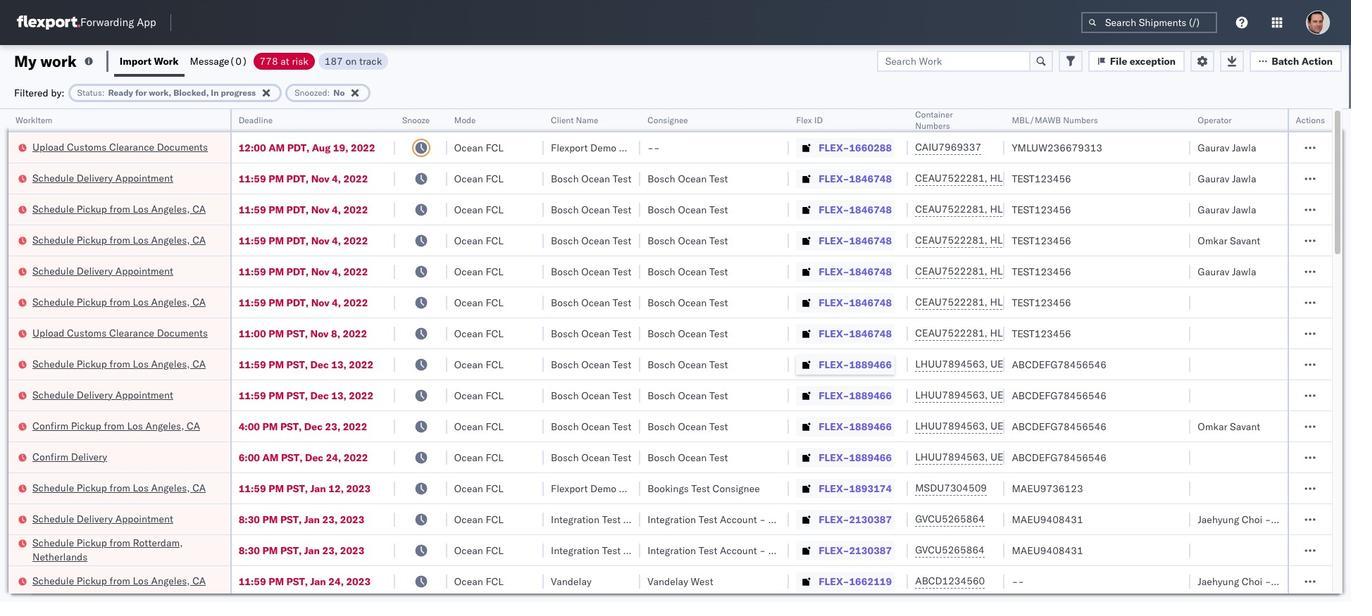 Task type: vqa. For each thing, say whether or not it's contained in the screenshot.


Task type: describe. For each thing, give the bounding box(es) containing it.
dec for confirm pickup from los angeles, ca
[[304, 420, 323, 433]]

1 11:59 pm pdt, nov 4, 2022 from the top
[[239, 172, 368, 185]]

schedule pickup from rotterdam, netherlands link
[[32, 536, 212, 564]]

12 fcl from the top
[[486, 482, 503, 495]]

file
[[1110, 55, 1127, 67]]

no
[[333, 87, 345, 98]]

ca for 5th the schedule pickup from los angeles, ca link
[[192, 481, 206, 494]]

flex-1889466 for schedule pickup from los angeles, ca
[[819, 358, 892, 371]]

operator
[[1198, 115, 1232, 125]]

778
[[260, 55, 278, 67]]

uetu5238478 for confirm pickup from los angeles, ca
[[990, 420, 1059, 432]]

1 integration from the top
[[648, 513, 696, 526]]

flex-1846748 for schedule delivery appointment link associated with 2nd schedule delivery appointment button from the top
[[819, 265, 892, 278]]

Search Work text field
[[877, 50, 1030, 71]]

abcdefg78456546 for schedule pickup from los angeles, ca
[[1012, 358, 1107, 371]]

flex
[[796, 115, 812, 125]]

rotterdam,
[[133, 536, 183, 549]]

snoozed
[[295, 87, 327, 98]]

from for 3rd the schedule pickup from los angeles, ca link from the top of the page
[[110, 295, 130, 308]]

4 schedule pickup from los angeles, ca link from the top
[[32, 357, 206, 371]]

blocked,
[[173, 87, 209, 98]]

14 fcl from the top
[[486, 544, 503, 557]]

2 4, from the top
[[332, 203, 341, 216]]

flex id button
[[789, 112, 894, 126]]

1893174
[[849, 482, 892, 495]]

13, for schedule delivery appointment
[[331, 389, 346, 402]]

2 integration test account - karl lagerfeld from the top
[[648, 544, 831, 557]]

10 flex- from the top
[[819, 420, 849, 433]]

snooze
[[402, 115, 430, 125]]

mbl/mawb
[[1012, 115, 1061, 125]]

omkar for lhuu7894563, uetu5238478
[[1198, 420, 1227, 433]]

4 schedule from the top
[[32, 264, 74, 277]]

status : ready for work, blocked, in progress
[[77, 87, 256, 98]]

los for second "schedule pickup from los angeles, ca" button from the bottom
[[133, 481, 149, 494]]

9 11:59 from the top
[[239, 575, 266, 588]]

file exception
[[1110, 55, 1176, 67]]

1 documents from the top
[[157, 141, 208, 153]]

187 on track
[[325, 55, 382, 67]]

1 upload customs clearance documents link from the top
[[32, 140, 208, 154]]

jaehyung choi - test origin agent
[[1198, 513, 1351, 526]]

(0)
[[229, 55, 248, 67]]

ready
[[108, 87, 133, 98]]

flex-1893174
[[819, 482, 892, 495]]

progress
[[221, 87, 256, 98]]

schedule delivery appointment for schedule delivery appointment link associated with 4th schedule delivery appointment button from the top
[[32, 512, 173, 525]]

1662119
[[849, 575, 892, 588]]

4 1846748 from the top
[[849, 265, 892, 278]]

12,
[[328, 482, 344, 495]]

lhuu7894563, for schedule pickup from los angeles, ca
[[915, 358, 988, 371]]

pickup for schedule pickup from rotterdam, netherlands link
[[77, 536, 107, 549]]

client name
[[551, 115, 598, 125]]

snoozed : no
[[295, 87, 345, 98]]

angeles, for 3rd the schedule pickup from los angeles, ca link from the bottom of the page
[[151, 357, 190, 370]]

container numbers
[[915, 109, 953, 131]]

aug
[[312, 141, 331, 154]]

8 schedule from the top
[[32, 481, 74, 494]]

2022 for 3rd the schedule pickup from los angeles, ca link from the top of the page
[[343, 296, 368, 309]]

consignee button
[[640, 112, 775, 126]]

11:59 for 5th the schedule pickup from los angeles, ca link
[[239, 482, 266, 495]]

3 jawla from the top
[[1232, 203, 1256, 216]]

client
[[551, 115, 574, 125]]

15 flex- from the top
[[819, 575, 849, 588]]

4 uetu5238478 from the top
[[990, 451, 1059, 463]]

8 fcl from the top
[[486, 358, 503, 371]]

2022 for 2nd upload customs clearance documents link from the bottom
[[351, 141, 375, 154]]

11:00
[[239, 327, 266, 340]]

abcdefg78456546 for schedule delivery appointment
[[1012, 389, 1107, 402]]

hlxu6269489, for 2nd the schedule pickup from los angeles, ca link
[[990, 234, 1062, 247]]

angeles, for 3rd the schedule pickup from los angeles, ca link from the top of the page
[[151, 295, 190, 308]]

6 flex- from the top
[[819, 296, 849, 309]]

batch action button
[[1250, 50, 1342, 71]]

pdt, for 3rd the schedule pickup from los angeles, ca link from the top of the page
[[286, 296, 309, 309]]

4 fcl from the top
[[486, 234, 503, 247]]

schedule delivery appointment link for 1st schedule delivery appointment button from the top of the page
[[32, 171, 173, 185]]

import
[[120, 55, 152, 67]]

lhuu7894563, uetu5238478 for confirm pickup from los angeles, ca
[[915, 420, 1059, 432]]

customs for 2nd upload customs clearance documents link from the bottom
[[67, 141, 107, 153]]

deadline button
[[232, 112, 381, 126]]

from for 2nd the schedule pickup from los angeles, ca link
[[110, 234, 130, 246]]

los for first "schedule pickup from los angeles, ca" button from the top of the page
[[133, 203, 149, 215]]

action
[[1302, 55, 1333, 67]]

nov for schedule delivery appointment link corresponding to 1st schedule delivery appointment button from the top of the page
[[311, 172, 329, 185]]

lhuu7894563, uetu5238478 for schedule delivery appointment
[[915, 389, 1059, 402]]

filtered
[[14, 86, 48, 99]]

10 ocean fcl from the top
[[454, 420, 503, 433]]

6:00
[[239, 451, 260, 464]]

numbers for mbl/mawb numbers
[[1063, 115, 1098, 125]]

1 2130387 from the top
[[849, 513, 892, 526]]

schedule delivery appointment for schedule delivery appointment link associated with 2nd schedule delivery appointment button from the top
[[32, 264, 173, 277]]

container
[[915, 109, 953, 120]]

pdt, for 2nd upload customs clearance documents link from the bottom
[[287, 141, 309, 154]]

flex-1846748 for schedule delivery appointment link corresponding to 1st schedule delivery appointment button from the top of the page
[[819, 172, 892, 185]]

4 flex-1889466 from the top
[[819, 451, 892, 464]]

1660288
[[849, 141, 892, 154]]

14 flex- from the top
[[819, 544, 849, 557]]

2 integration from the top
[[648, 544, 696, 557]]

clearance for 2nd upload customs clearance documents link from the bottom
[[109, 141, 154, 153]]

resize handle column header for mbl/mawb numbers
[[1174, 109, 1191, 602]]

1 1846748 from the top
[[849, 172, 892, 185]]

2 ceau7522281, from the top
[[915, 203, 988, 216]]

3 gaurav from the top
[[1198, 203, 1229, 216]]

2 upload from the top
[[32, 326, 64, 339]]

187
[[325, 55, 343, 67]]

1889466 for schedule delivery appointment
[[849, 389, 892, 402]]

uetu5238478 for schedule delivery appointment
[[990, 389, 1059, 402]]

4:00 pm pst, dec 23, 2022
[[239, 420, 367, 433]]

4 gaurav from the top
[[1198, 265, 1229, 278]]

15 ocean fcl from the top
[[454, 575, 503, 588]]

4 lhuu7894563, from the top
[[915, 451, 988, 463]]

mbl/mawb numbers
[[1012, 115, 1098, 125]]

4:00
[[239, 420, 260, 433]]

flex-1889466 for schedule delivery appointment
[[819, 389, 892, 402]]

los for 2nd "schedule pickup from los angeles, ca" button
[[133, 234, 149, 246]]

confirm delivery button
[[32, 450, 107, 465]]

2 flex- from the top
[[819, 172, 849, 185]]

status
[[77, 87, 102, 98]]

778 at risk
[[260, 55, 308, 67]]

13, for schedule pickup from los angeles, ca
[[331, 358, 346, 371]]

on
[[345, 55, 357, 67]]

nov for 2nd the schedule pickup from los angeles, ca link
[[311, 234, 329, 247]]

flexport for --
[[551, 141, 588, 154]]

confirm delivery
[[32, 450, 107, 463]]

5 schedule pickup from los angeles, ca button from the top
[[32, 481, 206, 496]]

netherlands
[[32, 550, 88, 563]]

5 hlxu8034992 from the top
[[1065, 296, 1134, 309]]

app
[[137, 16, 156, 29]]

angeles, for 2nd the schedule pickup from los angeles, ca link
[[151, 234, 190, 246]]

ca for confirm pickup from los angeles, ca link
[[187, 419, 200, 432]]

4 hlxu8034992 from the top
[[1065, 265, 1134, 278]]

19,
[[333, 141, 348, 154]]

3 gaurav jawla from the top
[[1198, 203, 1256, 216]]

exception
[[1130, 55, 1176, 67]]

bookings
[[648, 482, 689, 495]]

filtered by:
[[14, 86, 65, 99]]

2 upload customs clearance documents from the top
[[32, 326, 208, 339]]

maeu9736123
[[1012, 482, 1083, 495]]

5 flex- from the top
[[819, 265, 849, 278]]

1 upload customs clearance documents button from the top
[[32, 140, 208, 155]]

10 resize handle column header from the left
[[1270, 109, 1287, 602]]

omkar savant for ceau7522281, hlxu6269489, hlxu8034992
[[1198, 234, 1260, 247]]

from for schedule pickup from rotterdam, netherlands link
[[110, 536, 130, 549]]

for
[[135, 87, 147, 98]]

import work button
[[114, 45, 184, 77]]

pdt, for schedule delivery appointment link corresponding to 1st schedule delivery appointment button from the top of the page
[[286, 172, 309, 185]]

1 upload from the top
[[32, 141, 64, 153]]

schedule pickup from rotterdam, netherlands button
[[32, 536, 212, 565]]

9 ocean fcl from the top
[[454, 389, 503, 402]]

flexport demo consignee for bookings
[[551, 482, 666, 495]]

pickup for 3rd the schedule pickup from los angeles, ca link from the bottom of the page
[[77, 357, 107, 370]]

schedule pickup from los angeles, ca for 6th the schedule pickup from los angeles, ca link from the bottom
[[32, 203, 206, 215]]

1 schedule from the top
[[32, 172, 74, 184]]

2 11:59 from the top
[[239, 203, 266, 216]]

flex-1660288
[[819, 141, 892, 154]]

client name button
[[544, 112, 626, 126]]

2 gaurav from the top
[[1198, 172, 1229, 185]]

11 flex- from the top
[[819, 451, 849, 464]]

2 fcl from the top
[[486, 172, 503, 185]]

name
[[576, 115, 598, 125]]

6 fcl from the top
[[486, 296, 503, 309]]

6 test123456 from the top
[[1012, 327, 1071, 340]]

2 vertical spatial 23,
[[322, 544, 338, 557]]

8 ocean fcl from the top
[[454, 358, 503, 371]]

flexport. image
[[17, 15, 80, 30]]

3 schedule pickup from los angeles, ca link from the top
[[32, 295, 206, 309]]

am for pst,
[[262, 451, 279, 464]]

pickup for 3rd the schedule pickup from los angeles, ca link from the top of the page
[[77, 295, 107, 308]]

4 ocean fcl from the top
[[454, 234, 503, 247]]

forwarding
[[80, 16, 134, 29]]

schedule inside schedule pickup from rotterdam, netherlands
[[32, 536, 74, 549]]

choi
[[1242, 513, 1262, 526]]

1 8:30 pm pst, jan 23, 2023 from the top
[[239, 513, 365, 526]]

track
[[359, 55, 382, 67]]

savant for lhuu7894563, uetu5238478
[[1230, 420, 1260, 433]]

5 11:59 pm pdt, nov 4, 2022 from the top
[[239, 296, 368, 309]]

consignee inside button
[[648, 115, 688, 125]]

2 2130387 from the top
[[849, 544, 892, 557]]

schedule pickup from rotterdam, netherlands
[[32, 536, 183, 563]]

pickup for sixth the schedule pickup from los angeles, ca link from the top
[[77, 574, 107, 587]]

11:59 for schedule delivery appointment link corresponding to 1st schedule delivery appointment button from the top of the page
[[239, 172, 266, 185]]

from for sixth the schedule pickup from los angeles, ca link from the top
[[110, 574, 130, 587]]

3 ocean fcl from the top
[[454, 203, 503, 216]]

2 karl from the top
[[768, 544, 786, 557]]

1 account from the top
[[720, 513, 757, 526]]

5 ceau7522281, hlxu6269489, hlxu8034992 from the top
[[915, 296, 1134, 309]]

los for 4th "schedule pickup from los angeles, ca" button from the bottom of the page
[[133, 295, 149, 308]]

angeles, for 6th the schedule pickup from los angeles, ca link from the bottom
[[151, 203, 190, 215]]

1 flex- from the top
[[819, 141, 849, 154]]

4 ceau7522281, hlxu6269489, hlxu8034992 from the top
[[915, 265, 1134, 278]]

origin
[[1295, 513, 1322, 526]]

8 flex- from the top
[[819, 358, 849, 371]]

forwarding app
[[80, 16, 156, 29]]

omkar for ceau7522281, hlxu6269489, hlxu8034992
[[1198, 234, 1227, 247]]

in
[[211, 87, 219, 98]]

3 schedule delivery appointment button from the top
[[32, 388, 173, 403]]

batch
[[1272, 55, 1299, 67]]

2 hlxu6269489, from the top
[[990, 203, 1062, 216]]

resize handle column header for client name
[[624, 109, 640, 602]]

1 hlxu8034992 from the top
[[1065, 172, 1134, 185]]

6 1846748 from the top
[[849, 327, 892, 340]]

mode
[[454, 115, 476, 125]]

hlxu6269489, for schedule delivery appointment link associated with 2nd schedule delivery appointment button from the top
[[990, 265, 1062, 278]]

10 fcl from the top
[[486, 420, 503, 433]]

container numbers button
[[908, 106, 991, 132]]

confirm delivery link
[[32, 450, 107, 464]]

12:00
[[239, 141, 266, 154]]

4, for 2nd the schedule pickup from los angeles, ca link
[[332, 234, 341, 247]]

1 test123456 from the top
[[1012, 172, 1071, 185]]

id
[[814, 115, 823, 125]]

my work
[[14, 51, 77, 71]]

nov for schedule delivery appointment link associated with 2nd schedule delivery appointment button from the top
[[311, 265, 329, 278]]

workitem
[[15, 115, 52, 125]]

schedule pickup from los angeles, ca for 3rd the schedule pickup from los angeles, ca link from the bottom of the page
[[32, 357, 206, 370]]

5 schedule pickup from los angeles, ca link from the top
[[32, 481, 206, 495]]

2 account from the top
[[720, 544, 757, 557]]

6 hlxu8034992 from the top
[[1065, 327, 1134, 340]]

2 1846748 from the top
[[849, 203, 892, 216]]

agent
[[1324, 513, 1351, 526]]

risk
[[292, 55, 308, 67]]

mbl/mawb numbers button
[[1005, 112, 1177, 126]]

2 lagerfeld from the top
[[789, 544, 831, 557]]

flex-1662119
[[819, 575, 892, 588]]

mode button
[[447, 112, 530, 126]]

schedule delivery appointment link for third schedule delivery appointment button from the top
[[32, 388, 173, 402]]

my
[[14, 51, 36, 71]]

work
[[154, 55, 179, 67]]

2022 for schedule delivery appointment link associated with 2nd schedule delivery appointment button from the top
[[343, 265, 368, 278]]

4 flex- from the top
[[819, 234, 849, 247]]

24, for 2023
[[328, 575, 344, 588]]

2 upload customs clearance documents link from the top
[[32, 326, 208, 340]]

2022 for schedule delivery appointment link corresponding to 1st schedule delivery appointment button from the top of the page
[[343, 172, 368, 185]]

1 upload customs clearance documents from the top
[[32, 141, 208, 153]]

west
[[691, 575, 713, 588]]

3 ceau7522281, hlxu6269489, hlxu8034992 from the top
[[915, 234, 1134, 247]]

23, for schedule delivery appointment
[[322, 513, 338, 526]]



Task type: locate. For each thing, give the bounding box(es) containing it.
pdt, for schedule delivery appointment link associated with 2nd schedule delivery appointment button from the top
[[286, 265, 309, 278]]

1 vertical spatial integration test account - karl lagerfeld
[[648, 544, 831, 557]]

integration test account - karl lagerfeld
[[648, 513, 831, 526], [648, 544, 831, 557]]

23, down 12,
[[322, 513, 338, 526]]

3 lhuu7894563, uetu5238478 from the top
[[915, 420, 1059, 432]]

0 vertical spatial upload customs clearance documents button
[[32, 140, 208, 155]]

0 vertical spatial confirm
[[32, 419, 68, 432]]

13 ocean fcl from the top
[[454, 513, 503, 526]]

2 ceau7522281, hlxu6269489, hlxu8034992 from the top
[[915, 203, 1134, 216]]

24,
[[326, 451, 341, 464], [328, 575, 344, 588]]

1 vertical spatial flexport
[[551, 482, 588, 495]]

3 schedule delivery appointment from the top
[[32, 388, 173, 401]]

pickup
[[77, 203, 107, 215], [77, 234, 107, 246], [77, 295, 107, 308], [77, 357, 107, 370], [71, 419, 101, 432], [77, 481, 107, 494], [77, 536, 107, 549], [77, 574, 107, 587]]

ca for 6th the schedule pickup from los angeles, ca link from the bottom
[[192, 203, 206, 215]]

angeles, inside confirm pickup from los angeles, ca link
[[145, 419, 184, 432]]

1 vertical spatial upload customs clearance documents button
[[32, 326, 208, 341]]

4 jawla from the top
[[1232, 265, 1256, 278]]

dec up 6:00 am pst, dec 24, 2022 at the left of page
[[304, 420, 323, 433]]

: for status
[[102, 87, 105, 98]]

numbers down the container
[[915, 120, 950, 131]]

1 schedule pickup from los angeles, ca button from the top
[[32, 202, 206, 217]]

at
[[281, 55, 289, 67]]

integration test account - karl lagerfeld down "bookings test consignee"
[[648, 513, 831, 526]]

0 vertical spatial flexport
[[551, 141, 588, 154]]

8:30 pm pst, jan 23, 2023 up 11:59 pm pst, jan 24, 2023 on the left
[[239, 544, 365, 557]]

fcl
[[486, 141, 503, 154], [486, 172, 503, 185], [486, 203, 503, 216], [486, 234, 503, 247], [486, 265, 503, 278], [486, 296, 503, 309], [486, 327, 503, 340], [486, 358, 503, 371], [486, 389, 503, 402], [486, 420, 503, 433], [486, 451, 503, 464], [486, 482, 503, 495], [486, 513, 503, 526], [486, 544, 503, 557], [486, 575, 503, 588]]

am for pdt,
[[269, 141, 285, 154]]

lhuu7894563, uetu5238478
[[915, 358, 1059, 371], [915, 389, 1059, 402], [915, 420, 1059, 432], [915, 451, 1059, 463]]

by:
[[51, 86, 65, 99]]

13 fcl from the top
[[486, 513, 503, 526]]

ceau7522281,
[[915, 172, 988, 185], [915, 203, 988, 216], [915, 234, 988, 247], [915, 265, 988, 278], [915, 296, 988, 309], [915, 327, 988, 340]]

schedule pickup from los angeles, ca for sixth the schedule pickup from los angeles, ca link from the top
[[32, 574, 206, 587]]

2 8:30 from the top
[[239, 544, 260, 557]]

0 vertical spatial savant
[[1230, 234, 1260, 247]]

-- down consignee button
[[648, 141, 660, 154]]

11:59 pm pst, dec 13, 2022 up 4:00 pm pst, dec 23, 2022
[[239, 389, 373, 402]]

0 vertical spatial --
[[648, 141, 660, 154]]

am right 6:00
[[262, 451, 279, 464]]

work
[[40, 51, 77, 71]]

flex-1889466
[[819, 358, 892, 371], [819, 389, 892, 402], [819, 420, 892, 433], [819, 451, 892, 464]]

nov
[[311, 172, 329, 185], [311, 203, 329, 216], [311, 234, 329, 247], [311, 265, 329, 278], [311, 296, 329, 309], [310, 327, 329, 340]]

0 vertical spatial karl
[[768, 513, 786, 526]]

8:30 pm pst, jan 23, 2023
[[239, 513, 365, 526], [239, 544, 365, 557]]

2 schedule pickup from los angeles, ca from the top
[[32, 234, 206, 246]]

4, for 3rd the schedule pickup from los angeles, ca link from the top of the page
[[332, 296, 341, 309]]

5 schedule pickup from los angeles, ca from the top
[[32, 481, 206, 494]]

1 vertical spatial documents
[[157, 326, 208, 339]]

nov for 3rd the schedule pickup from los angeles, ca link from the top of the page
[[311, 296, 329, 309]]

23, up 11:59 pm pst, jan 24, 2023 on the left
[[322, 544, 338, 557]]

8,
[[331, 327, 340, 340]]

flexport
[[551, 141, 588, 154], [551, 482, 588, 495]]

4 lhuu7894563, uetu5238478 from the top
[[915, 451, 1059, 463]]

1 vertical spatial 13,
[[331, 389, 346, 402]]

flexport demo consignee
[[551, 141, 666, 154], [551, 482, 666, 495]]

2 schedule delivery appointment button from the top
[[32, 264, 173, 279]]

1 vertical spatial upload
[[32, 326, 64, 339]]

13 flex- from the top
[[819, 513, 849, 526]]

flex-1846748 for 3rd the schedule pickup from los angeles, ca link from the top of the page
[[819, 296, 892, 309]]

6 ocean fcl from the top
[[454, 296, 503, 309]]

upload customs clearance documents
[[32, 141, 208, 153], [32, 326, 208, 339]]

2 11:59 pm pdt, nov 4, 2022 from the top
[[239, 203, 368, 216]]

demo for -
[[590, 141, 616, 154]]

2 demo from the top
[[590, 482, 616, 495]]

flex id
[[796, 115, 823, 125]]

1 gvcu5265864 from the top
[[915, 513, 985, 525]]

0 vertical spatial 13,
[[331, 358, 346, 371]]

5 ceau7522281, from the top
[[915, 296, 988, 309]]

: for snoozed
[[327, 87, 330, 98]]

confirm pickup from los angeles, ca
[[32, 419, 200, 432]]

: left no
[[327, 87, 330, 98]]

1 vertical spatial omkar
[[1198, 420, 1227, 433]]

1 vertical spatial 2130387
[[849, 544, 892, 557]]

confirm inside button
[[32, 450, 68, 463]]

0 vertical spatial flexport demo consignee
[[551, 141, 666, 154]]

1846748
[[849, 172, 892, 185], [849, 203, 892, 216], [849, 234, 892, 247], [849, 265, 892, 278], [849, 296, 892, 309], [849, 327, 892, 340]]

documents left the "11:00"
[[157, 326, 208, 339]]

2130387 up 1662119 in the bottom right of the page
[[849, 544, 892, 557]]

11:59 for schedule delivery appointment link associated with 2nd schedule delivery appointment button from the top
[[239, 265, 266, 278]]

1 horizontal spatial vandelay
[[648, 575, 688, 588]]

abcdefg78456546
[[1012, 358, 1107, 371], [1012, 389, 1107, 402], [1012, 420, 1107, 433], [1012, 451, 1107, 464]]

flex-1889466 button
[[796, 355, 895, 374], [796, 355, 895, 374], [796, 386, 895, 405], [796, 386, 895, 405], [796, 417, 895, 436], [796, 417, 895, 436], [796, 448, 895, 467], [796, 448, 895, 467]]

2 1889466 from the top
[[849, 389, 892, 402]]

bosch
[[551, 172, 579, 185], [648, 172, 675, 185], [551, 203, 579, 216], [648, 203, 675, 216], [551, 234, 579, 247], [648, 234, 675, 247], [551, 265, 579, 278], [648, 265, 675, 278], [551, 296, 579, 309], [648, 296, 675, 309], [551, 327, 579, 340], [648, 327, 675, 340], [551, 358, 579, 371], [648, 358, 675, 371], [551, 389, 579, 402], [648, 389, 675, 402], [551, 420, 579, 433], [648, 420, 675, 433], [551, 451, 579, 464], [648, 451, 675, 464]]

1 vertical spatial 24,
[[328, 575, 344, 588]]

gaurav jawla for 2nd upload customs clearance documents link from the bottom
[[1198, 141, 1256, 154]]

test
[[613, 172, 631, 185], [709, 172, 728, 185], [613, 203, 631, 216], [709, 203, 728, 216], [613, 234, 631, 247], [709, 234, 728, 247], [613, 265, 631, 278], [709, 265, 728, 278], [613, 296, 631, 309], [709, 296, 728, 309], [613, 327, 631, 340], [709, 327, 728, 340], [613, 358, 631, 371], [709, 358, 728, 371], [613, 389, 631, 402], [709, 389, 728, 402], [613, 420, 631, 433], [709, 420, 728, 433], [613, 451, 631, 464], [709, 451, 728, 464], [691, 482, 710, 495], [699, 513, 717, 526], [1274, 513, 1292, 526], [699, 544, 717, 557]]

1 vertical spatial lagerfeld
[[789, 544, 831, 557]]

confirm for confirm delivery
[[32, 450, 68, 463]]

ceau7522281, for 2nd the schedule pickup from los angeles, ca link
[[915, 234, 988, 247]]

2 gvcu5265864 from the top
[[915, 544, 985, 556]]

from inside confirm pickup from los angeles, ca link
[[104, 419, 125, 432]]

0 vertical spatial lagerfeld
[[789, 513, 831, 526]]

flexport demo consignee for -
[[551, 141, 666, 154]]

schedule pickup from los angeles, ca for 2nd the schedule pickup from los angeles, ca link
[[32, 234, 206, 246]]

6 ceau7522281, from the top
[[915, 327, 988, 340]]

1 flexport from the top
[[551, 141, 588, 154]]

pickup for 5th the schedule pickup from los angeles, ca link
[[77, 481, 107, 494]]

3 flex-1889466 from the top
[[819, 420, 892, 433]]

1 13, from the top
[[331, 358, 346, 371]]

1 horizontal spatial :
[[327, 87, 330, 98]]

0 vertical spatial 11:59 pm pst, dec 13, 2022
[[239, 358, 373, 371]]

1 vertical spatial omkar savant
[[1198, 420, 1260, 433]]

0 vertical spatial gvcu5265864
[[915, 513, 985, 525]]

ca for 3rd the schedule pickup from los angeles, ca link from the top of the page
[[192, 295, 206, 308]]

integration test account - karl lagerfeld up west
[[648, 544, 831, 557]]

vandelay west
[[648, 575, 713, 588]]

3 1889466 from the top
[[849, 420, 892, 433]]

delivery for third schedule delivery appointment button from the top
[[77, 388, 113, 401]]

confirm for confirm pickup from los angeles, ca
[[32, 419, 68, 432]]

2 abcdefg78456546 from the top
[[1012, 389, 1107, 402]]

from for 3rd the schedule pickup from los angeles, ca link from the bottom of the page
[[110, 357, 130, 370]]

demo down name
[[590, 141, 616, 154]]

1 omkar from the top
[[1198, 234, 1227, 247]]

flex-1889466 for confirm pickup from los angeles, ca
[[819, 420, 892, 433]]

1 flex-2130387 from the top
[[819, 513, 892, 526]]

ca for 3rd the schedule pickup from los angeles, ca link from the bottom of the page
[[192, 357, 206, 370]]

am
[[269, 141, 285, 154], [262, 451, 279, 464]]

6 schedule pickup from los angeles, ca from the top
[[32, 574, 206, 587]]

1 ceau7522281, hlxu6269489, hlxu8034992 from the top
[[915, 172, 1134, 185]]

0 vertical spatial 8:30 pm pst, jan 23, 2023
[[239, 513, 365, 526]]

4 hlxu6269489, from the top
[[990, 265, 1062, 278]]

6 ceau7522281, hlxu6269489, hlxu8034992 from the top
[[915, 327, 1134, 340]]

angeles,
[[151, 203, 190, 215], [151, 234, 190, 246], [151, 295, 190, 308], [151, 357, 190, 370], [145, 419, 184, 432], [151, 481, 190, 494], [151, 574, 190, 587]]

batch action
[[1272, 55, 1333, 67]]

0 vertical spatial 8:30
[[239, 513, 260, 526]]

test123456
[[1012, 172, 1071, 185], [1012, 203, 1071, 216], [1012, 234, 1071, 247], [1012, 265, 1071, 278], [1012, 296, 1071, 309], [1012, 327, 1071, 340]]

Search Shipments (/) text field
[[1081, 12, 1217, 33]]

14 ocean fcl from the top
[[454, 544, 503, 557]]

delivery for 1st schedule delivery appointment button from the top of the page
[[77, 172, 113, 184]]

ca
[[192, 203, 206, 215], [192, 234, 206, 246], [192, 295, 206, 308], [192, 357, 206, 370], [187, 419, 200, 432], [192, 481, 206, 494], [192, 574, 206, 587]]

appointment for schedule delivery appointment link for third schedule delivery appointment button from the top
[[115, 388, 173, 401]]

confirm pickup from los angeles, ca button
[[32, 419, 200, 434]]

1 vertical spatial account
[[720, 544, 757, 557]]

omkar
[[1198, 234, 1227, 247], [1198, 420, 1227, 433]]

ymluw236679313
[[1012, 141, 1102, 154]]

8:30 pm pst, jan 23, 2023 down 11:59 pm pst, jan 12, 2023
[[239, 513, 365, 526]]

hlxu6269489, for 3rd the schedule pickup from los angeles, ca link from the top of the page
[[990, 296, 1062, 309]]

1 : from the left
[[102, 87, 105, 98]]

1 vertical spatial am
[[262, 451, 279, 464]]

dec for schedule pickup from los angeles, ca
[[310, 358, 329, 371]]

resize handle column header for workitem
[[213, 109, 230, 602]]

9 flex- from the top
[[819, 389, 849, 402]]

gvcu5265864 down msdu7304509
[[915, 513, 985, 525]]

1 lagerfeld from the top
[[789, 513, 831, 526]]

23, up 6:00 am pst, dec 24, 2022 at the left of page
[[325, 420, 340, 433]]

lagerfeld
[[789, 513, 831, 526], [789, 544, 831, 557]]

ceau7522281, for 3rd the schedule pickup from los angeles, ca link from the top of the page
[[915, 296, 988, 309]]

resize handle column header for container numbers
[[988, 109, 1005, 602]]

6 schedule pickup from los angeles, ca button from the top
[[32, 574, 206, 589]]

1 maeu9408431 from the top
[[1012, 513, 1083, 526]]

los inside button
[[127, 419, 143, 432]]

7 schedule from the top
[[32, 388, 74, 401]]

flex-1662119 button
[[796, 572, 895, 591], [796, 572, 895, 591]]

1 vertical spatial savant
[[1230, 420, 1260, 433]]

pickup inside button
[[71, 419, 101, 432]]

6:00 am pst, dec 24, 2022
[[239, 451, 368, 464]]

hlxu6269489,
[[990, 172, 1062, 185], [990, 203, 1062, 216], [990, 234, 1062, 247], [990, 265, 1062, 278], [990, 296, 1062, 309], [990, 327, 1062, 340]]

4 schedule pickup from los angeles, ca button from the top
[[32, 357, 206, 372]]

0 vertical spatial omkar
[[1198, 234, 1227, 247]]

0 vertical spatial upload customs clearance documents link
[[32, 140, 208, 154]]

lhuu7894563, uetu5238478 for schedule pickup from los angeles, ca
[[915, 358, 1059, 371]]

2023
[[346, 482, 371, 495], [340, 513, 365, 526], [340, 544, 365, 557], [346, 575, 371, 588]]

gaurav jawla for schedule delivery appointment link associated with 2nd schedule delivery appointment button from the top
[[1198, 265, 1256, 278]]

1 vertical spatial upload customs clearance documents link
[[32, 326, 208, 340]]

angeles, for sixth the schedule pickup from los angeles, ca link from the top
[[151, 574, 190, 587]]

bosch ocean test
[[551, 172, 631, 185], [648, 172, 728, 185], [551, 203, 631, 216], [648, 203, 728, 216], [551, 234, 631, 247], [648, 234, 728, 247], [551, 265, 631, 278], [648, 265, 728, 278], [551, 296, 631, 309], [648, 296, 728, 309], [551, 327, 631, 340], [648, 327, 728, 340], [551, 358, 631, 371], [648, 358, 728, 371], [551, 389, 631, 402], [648, 389, 728, 402], [551, 420, 631, 433], [648, 420, 728, 433], [551, 451, 631, 464], [648, 451, 728, 464]]

1 flexport demo consignee from the top
[[551, 141, 666, 154]]

1 vertical spatial 23,
[[322, 513, 338, 526]]

flex-2130387 down flex-1893174
[[819, 513, 892, 526]]

3 11:59 from the top
[[239, 234, 266, 247]]

0 vertical spatial customs
[[67, 141, 107, 153]]

1 vertical spatial 11:59 pm pst, dec 13, 2022
[[239, 389, 373, 402]]

abcdefg78456546 for confirm pickup from los angeles, ca
[[1012, 420, 1107, 433]]

dec
[[310, 358, 329, 371], [310, 389, 329, 402], [304, 420, 323, 433], [305, 451, 323, 464]]

appointment for schedule delivery appointment link corresponding to 1st schedule delivery appointment button from the top of the page
[[115, 172, 173, 184]]

1 horizontal spatial --
[[1012, 575, 1024, 588]]

11:00 pm pst, nov 8, 2022
[[239, 327, 367, 340]]

0 vertical spatial omkar savant
[[1198, 234, 1260, 247]]

2022 for 3rd the schedule pickup from los angeles, ca link from the bottom of the page
[[349, 358, 373, 371]]

resize handle column header for deadline
[[378, 109, 395, 602]]

-- right abcd1234560
[[1012, 575, 1024, 588]]

1 vertical spatial demo
[[590, 482, 616, 495]]

numbers
[[1063, 115, 1098, 125], [915, 120, 950, 131]]

actions
[[1296, 115, 1325, 125]]

1 vandelay from the left
[[551, 575, 592, 588]]

gaurav jawla for schedule delivery appointment link corresponding to 1st schedule delivery appointment button from the top of the page
[[1198, 172, 1256, 185]]

0 vertical spatial integration
[[648, 513, 696, 526]]

2130387 down 1893174
[[849, 513, 892, 526]]

1 vertical spatial 8:30 pm pst, jan 23, 2023
[[239, 544, 365, 557]]

message
[[190, 55, 229, 67]]

2 flex-1889466 from the top
[[819, 389, 892, 402]]

lagerfeld down flex-1893174
[[789, 513, 831, 526]]

delivery
[[77, 172, 113, 184], [77, 264, 113, 277], [77, 388, 113, 401], [71, 450, 107, 463], [77, 512, 113, 525]]

9 schedule from the top
[[32, 512, 74, 525]]

12 flex- from the top
[[819, 482, 849, 495]]

dec up 11:59 pm pst, jan 12, 2023
[[305, 451, 323, 464]]

1 confirm from the top
[[32, 419, 68, 432]]

1 vertical spatial gvcu5265864
[[915, 544, 985, 556]]

delivery for 2nd schedule delivery appointment button from the top
[[77, 264, 113, 277]]

2 flex-1846748 from the top
[[819, 203, 892, 216]]

caiu7969337
[[915, 141, 981, 154]]

1 vertical spatial 8:30
[[239, 544, 260, 557]]

8:30 down 6:00
[[239, 513, 260, 526]]

pdt, for 2nd the schedule pickup from los angeles, ca link
[[286, 234, 309, 247]]

3 flex- from the top
[[819, 203, 849, 216]]

5 ocean fcl from the top
[[454, 265, 503, 278]]

pm
[[269, 172, 284, 185], [269, 203, 284, 216], [269, 234, 284, 247], [269, 265, 284, 278], [269, 296, 284, 309], [269, 327, 284, 340], [269, 358, 284, 371], [269, 389, 284, 402], [262, 420, 278, 433], [269, 482, 284, 495], [262, 513, 278, 526], [262, 544, 278, 557], [269, 575, 284, 588]]

confirm inside button
[[32, 419, 68, 432]]

1 vertical spatial maeu9408431
[[1012, 544, 1083, 557]]

3 appointment from the top
[[115, 388, 173, 401]]

ceau7522281, for schedule delivery appointment link corresponding to 1st schedule delivery appointment button from the top of the page
[[915, 172, 988, 185]]

0 vertical spatial demo
[[590, 141, 616, 154]]

flex-2130387 up flex-1662119
[[819, 544, 892, 557]]

6 schedule from the top
[[32, 357, 74, 370]]

appointment for schedule delivery appointment link associated with 2nd schedule delivery appointment button from the top
[[115, 264, 173, 277]]

omkar savant for lhuu7894563, uetu5238478
[[1198, 420, 1260, 433]]

2 flex-2130387 from the top
[[819, 544, 892, 557]]

11:59 pm pst, dec 13, 2022 for schedule pickup from los angeles, ca
[[239, 358, 373, 371]]

0 horizontal spatial :
[[102, 87, 105, 98]]

hlxu6269489, for schedule delivery appointment link corresponding to 1st schedule delivery appointment button from the top of the page
[[990, 172, 1062, 185]]

numbers up ymluw236679313
[[1063, 115, 1098, 125]]

from for 5th the schedule pickup from los angeles, ca link
[[110, 481, 130, 494]]

pickup for 2nd the schedule pickup from los angeles, ca link
[[77, 234, 107, 246]]

3 schedule pickup from los angeles, ca button from the top
[[32, 295, 206, 310]]

integration up vandelay west
[[648, 544, 696, 557]]

2 test123456 from the top
[[1012, 203, 1071, 216]]

demo for bookings
[[590, 482, 616, 495]]

1 vertical spatial integration
[[648, 544, 696, 557]]

resize handle column header for flex id
[[891, 109, 908, 602]]

: left ready
[[102, 87, 105, 98]]

flex-2130387
[[819, 513, 892, 526], [819, 544, 892, 557]]

1 vertical spatial customs
[[67, 326, 107, 339]]

2 schedule delivery appointment from the top
[[32, 264, 173, 277]]

msdu7304509
[[915, 482, 987, 494]]

savant
[[1230, 234, 1260, 247], [1230, 420, 1260, 433]]

0 vertical spatial am
[[269, 141, 285, 154]]

0 vertical spatial upload customs clearance documents
[[32, 141, 208, 153]]

12 ocean fcl from the top
[[454, 482, 503, 495]]

schedule delivery appointment link for 4th schedule delivery appointment button from the top
[[32, 512, 173, 526]]

demo left bookings
[[590, 482, 616, 495]]

resize handle column header
[[213, 109, 230, 602], [378, 109, 395, 602], [430, 109, 447, 602], [527, 109, 544, 602], [624, 109, 640, 602], [772, 109, 789, 602], [891, 109, 908, 602], [988, 109, 1005, 602], [1174, 109, 1191, 602], [1270, 109, 1287, 602], [1315, 109, 1332, 602]]

schedule pickup from los angeles, ca for 5th the schedule pickup from los angeles, ca link
[[32, 481, 206, 494]]

work,
[[149, 87, 171, 98]]

integration down bookings
[[648, 513, 696, 526]]

1 vertical spatial karl
[[768, 544, 786, 557]]

schedule pickup from los angeles, ca for 3rd the schedule pickup from los angeles, ca link from the top of the page
[[32, 295, 206, 308]]

2 uetu5238478 from the top
[[990, 389, 1059, 402]]

0 horizontal spatial --
[[648, 141, 660, 154]]

1 vertical spatial upload customs clearance documents
[[32, 326, 208, 339]]

ca inside button
[[187, 419, 200, 432]]

vandelay for vandelay
[[551, 575, 592, 588]]

1 appointment from the top
[[115, 172, 173, 184]]

from inside schedule pickup from rotterdam, netherlands
[[110, 536, 130, 549]]

1 8:30 from the top
[[239, 513, 260, 526]]

gvcu5265864 up abcd1234560
[[915, 544, 985, 556]]

1 vertical spatial --
[[1012, 575, 1024, 588]]

0 vertical spatial flex-2130387
[[819, 513, 892, 526]]

flex-
[[819, 141, 849, 154], [819, 172, 849, 185], [819, 203, 849, 216], [819, 234, 849, 247], [819, 265, 849, 278], [819, 296, 849, 309], [819, 327, 849, 340], [819, 358, 849, 371], [819, 389, 849, 402], [819, 420, 849, 433], [819, 451, 849, 464], [819, 482, 849, 495], [819, 513, 849, 526], [819, 544, 849, 557], [819, 575, 849, 588]]

upload customs clearance documents link
[[32, 140, 208, 154], [32, 326, 208, 340]]

bookings test consignee
[[648, 482, 760, 495]]

los for first "schedule pickup from los angeles, ca" button from the bottom
[[133, 574, 149, 587]]

0 vertical spatial 2130387
[[849, 513, 892, 526]]

11:59 for 3rd the schedule pickup from los angeles, ca link from the bottom of the page
[[239, 358, 266, 371]]

ca for sixth the schedule pickup from los angeles, ca link from the top
[[192, 574, 206, 587]]

1 fcl from the top
[[486, 141, 503, 154]]

11:59 pm pst, dec 13, 2022 down 11:00 pm pst, nov 8, 2022
[[239, 358, 373, 371]]

0 vertical spatial clearance
[[109, 141, 154, 153]]

1 vertical spatial flexport demo consignee
[[551, 482, 666, 495]]

24, for 2022
[[326, 451, 341, 464]]

5 fcl from the top
[[486, 265, 503, 278]]

0 vertical spatial 24,
[[326, 451, 341, 464]]

0 vertical spatial account
[[720, 513, 757, 526]]

0 vertical spatial maeu9408431
[[1012, 513, 1083, 526]]

7 fcl from the top
[[486, 327, 503, 340]]

los
[[133, 203, 149, 215], [133, 234, 149, 246], [133, 295, 149, 308], [133, 357, 149, 370], [127, 419, 143, 432], [133, 481, 149, 494], [133, 574, 149, 587]]

1 horizontal spatial numbers
[[1063, 115, 1098, 125]]

lagerfeld up flex-1662119
[[789, 544, 831, 557]]

0 vertical spatial upload
[[32, 141, 64, 153]]

dec down 11:00 pm pst, nov 8, 2022
[[310, 358, 329, 371]]

lhuu7894563,
[[915, 358, 988, 371], [915, 389, 988, 402], [915, 420, 988, 432], [915, 451, 988, 463]]

3 schedule from the top
[[32, 234, 74, 246]]

1 savant from the top
[[1230, 234, 1260, 247]]

15 fcl from the top
[[486, 575, 503, 588]]

2 omkar savant from the top
[[1198, 420, 1260, 433]]

customs for 1st upload customs clearance documents link from the bottom of the page
[[67, 326, 107, 339]]

1 clearance from the top
[[109, 141, 154, 153]]

jaehyung
[[1198, 513, 1239, 526]]

0 horizontal spatial vandelay
[[551, 575, 592, 588]]

numbers for container numbers
[[915, 120, 950, 131]]

13, down 8,
[[331, 358, 346, 371]]

dec up 4:00 pm pst, dec 23, 2022
[[310, 389, 329, 402]]

1 vertical spatial confirm
[[32, 450, 68, 463]]

1 schedule pickup from los angeles, ca link from the top
[[32, 202, 206, 216]]

2130387
[[849, 513, 892, 526], [849, 544, 892, 557]]

0 vertical spatial 23,
[[325, 420, 340, 433]]

4, for schedule delivery appointment link corresponding to 1st schedule delivery appointment button from the top of the page
[[332, 172, 341, 185]]

dec for schedule delivery appointment
[[310, 389, 329, 402]]

import work
[[120, 55, 179, 67]]

1 flex-1889466 from the top
[[819, 358, 892, 371]]

numbers inside container numbers
[[915, 120, 950, 131]]

account
[[720, 513, 757, 526], [720, 544, 757, 557]]

8:30 up 11:59 pm pst, jan 24, 2023 on the left
[[239, 544, 260, 557]]

confirm pickup from los angeles, ca link
[[32, 419, 200, 433]]

documents down blocked,
[[157, 141, 208, 153]]

angeles, for 5th the schedule pickup from los angeles, ca link
[[151, 481, 190, 494]]

jan
[[310, 482, 326, 495], [304, 513, 320, 526], [304, 544, 320, 557], [310, 575, 326, 588]]

1 vertical spatial flex-2130387
[[819, 544, 892, 557]]

gvcu5265864
[[915, 513, 985, 525], [915, 544, 985, 556]]

11:59 for 3rd the schedule pickup from los angeles, ca link from the top of the page
[[239, 296, 266, 309]]

13, up 4:00 pm pst, dec 23, 2022
[[331, 389, 346, 402]]

am right 12:00
[[269, 141, 285, 154]]

los for third "schedule pickup from los angeles, ca" button from the bottom of the page
[[133, 357, 149, 370]]

lhuu7894563, for schedule delivery appointment
[[915, 389, 988, 402]]

2 flexport from the top
[[551, 482, 588, 495]]

2 schedule pickup from los angeles, ca link from the top
[[32, 233, 206, 247]]

1 gaurav from the top
[[1198, 141, 1229, 154]]

abcd1234560
[[915, 575, 985, 587]]

pickup inside schedule pickup from rotterdam, netherlands
[[77, 536, 107, 549]]

8:30
[[239, 513, 260, 526], [239, 544, 260, 557]]

0 vertical spatial integration test account - karl lagerfeld
[[648, 513, 831, 526]]

from for confirm pickup from los angeles, ca link
[[104, 419, 125, 432]]

0 horizontal spatial numbers
[[915, 120, 950, 131]]

6 schedule pickup from los angeles, ca link from the top
[[32, 574, 206, 588]]

2 ocean fcl from the top
[[454, 172, 503, 185]]

flex-1893174 button
[[796, 479, 895, 498], [796, 479, 895, 498]]

11:59 pm pst, dec 13, 2022 for schedule delivery appointment
[[239, 389, 373, 402]]

forwarding app link
[[17, 15, 156, 30]]

1 vertical spatial clearance
[[109, 326, 154, 339]]

1 uetu5238478 from the top
[[990, 358, 1059, 371]]

deadline
[[239, 115, 273, 125]]

from
[[110, 203, 130, 215], [110, 234, 130, 246], [110, 295, 130, 308], [110, 357, 130, 370], [104, 419, 125, 432], [110, 481, 130, 494], [110, 536, 130, 549], [110, 574, 130, 587]]

1 gaurav jawla from the top
[[1198, 141, 1256, 154]]

4 test123456 from the top
[[1012, 265, 1071, 278]]

4 appointment from the top
[[115, 512, 173, 525]]

schedule
[[32, 172, 74, 184], [32, 203, 74, 215], [32, 234, 74, 246], [32, 264, 74, 277], [32, 295, 74, 308], [32, 357, 74, 370], [32, 388, 74, 401], [32, 481, 74, 494], [32, 512, 74, 525], [32, 536, 74, 549], [32, 574, 74, 587]]

message (0)
[[190, 55, 248, 67]]

2022 for 2nd the schedule pickup from los angeles, ca link
[[343, 234, 368, 247]]

2 upload customs clearance documents button from the top
[[32, 326, 208, 341]]

5 test123456 from the top
[[1012, 296, 1071, 309]]

ca for 2nd the schedule pickup from los angeles, ca link
[[192, 234, 206, 246]]

schedule delivery appointment for schedule delivery appointment link for third schedule delivery appointment button from the top
[[32, 388, 173, 401]]

7 resize handle column header from the left
[[891, 109, 908, 602]]

0 vertical spatial documents
[[157, 141, 208, 153]]

lhuu7894563, for confirm pickup from los angeles, ca
[[915, 420, 988, 432]]



